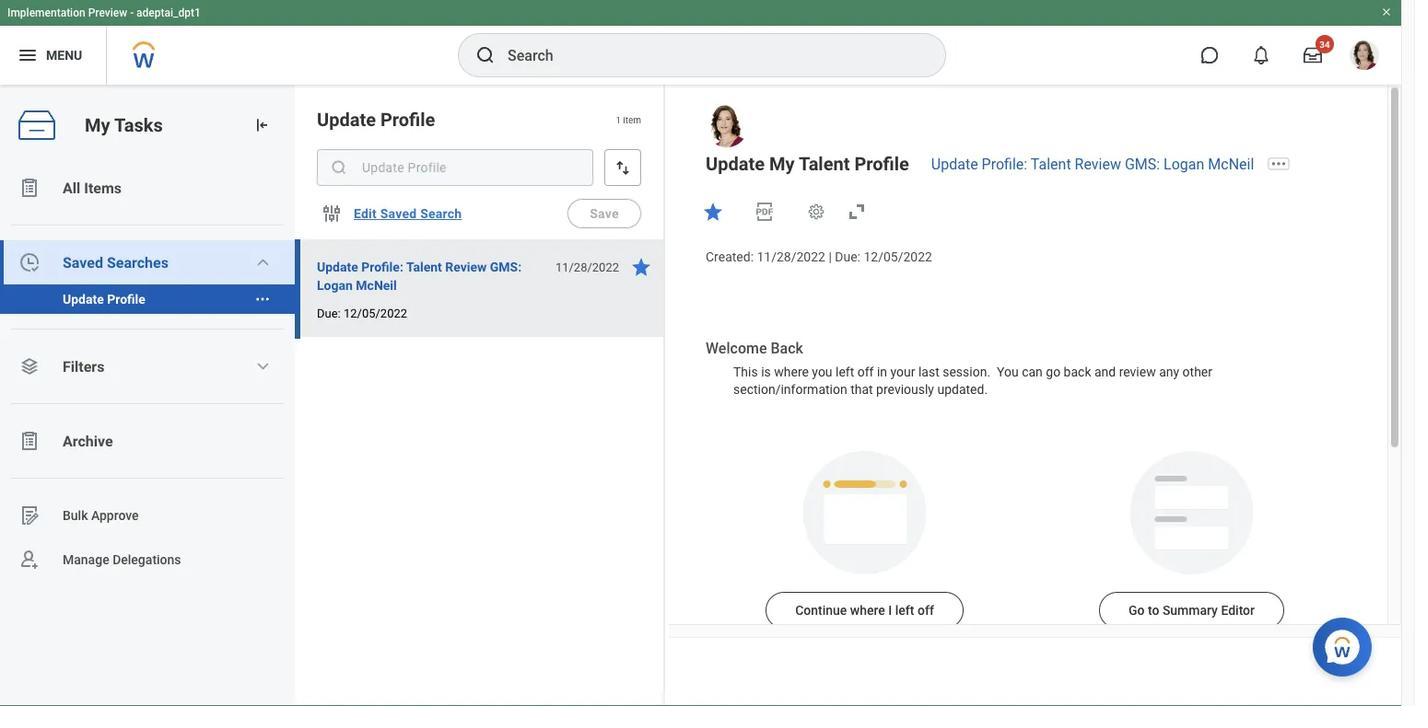 Task type: vqa. For each thing, say whether or not it's contained in the screenshot.
the clipboard image corresponding to Archive
yes



Task type: describe. For each thing, give the bounding box(es) containing it.
editor
[[1221, 603, 1255, 618]]

employee's photo (logan mcneil) image
[[706, 105, 748, 147]]

update inside update profile: talent review gms: logan mcneil
[[317, 259, 358, 275]]

update inside button
[[63, 292, 104, 307]]

this
[[733, 364, 758, 379]]

session.
[[943, 364, 991, 379]]

0 vertical spatial star image
[[702, 201, 724, 223]]

clipboard image
[[18, 177, 41, 199]]

clock check image
[[18, 252, 41, 274]]

filters
[[63, 358, 104, 375]]

continue where i left off button
[[766, 592, 964, 629]]

inbox large image
[[1304, 46, 1322, 64]]

searches
[[107, 254, 168, 271]]

profile logan mcneil image
[[1350, 41, 1379, 74]]

bulk
[[63, 508, 88, 523]]

due: inside item list element
[[317, 306, 341, 320]]

0 vertical spatial due:
[[835, 250, 861, 265]]

11/28/2022 inside item list element
[[555, 260, 619, 274]]

all items
[[63, 179, 122, 197]]

review inside update profile: talent review gms: logan mcneil
[[445, 259, 487, 275]]

is
[[761, 364, 771, 379]]

and review
[[1094, 364, 1156, 379]]

update profile list
[[0, 285, 295, 314]]

all items button
[[0, 166, 295, 210]]

manage delegations link
[[0, 538, 295, 582]]

close environment banner image
[[1381, 6, 1392, 18]]

manage delegations
[[63, 552, 181, 568]]

0 vertical spatial my
[[85, 114, 110, 136]]

that previously
[[851, 382, 934, 397]]

go
[[1129, 603, 1145, 618]]

edit saved search button
[[346, 195, 469, 232]]

-
[[130, 6, 134, 19]]

continue where i left off
[[795, 603, 934, 618]]

update profile: talent review gms: logan mcneil button
[[317, 256, 545, 297]]

chevron down image
[[255, 255, 270, 270]]

preview
[[88, 6, 127, 19]]

update my talent profile
[[706, 153, 909, 175]]

perspective image
[[18, 356, 41, 378]]

1 horizontal spatial talent
[[799, 153, 850, 175]]

created: 11/28/2022 | due: 12/05/2022
[[706, 250, 932, 265]]

go to summary editor
[[1129, 603, 1255, 618]]

0 vertical spatial logan
[[1164, 155, 1204, 173]]

menu
[[46, 48, 82, 63]]

approve
[[91, 508, 139, 523]]

where inside welcome back this is where you left off in your last session.  you can go back and review any other section/information that previously updated.
[[774, 364, 809, 379]]

off inside welcome back this is where you left off in your last session.  you can go back and review any other section/information that previously updated.
[[858, 364, 874, 379]]

go to summary editor button
[[1099, 592, 1284, 629]]

can go
[[1022, 364, 1061, 379]]

saved inside dropdown button
[[63, 254, 103, 271]]

1 horizontal spatial review
[[1075, 155, 1121, 173]]

0 vertical spatial mcneil
[[1208, 155, 1254, 173]]

1 horizontal spatial 12/05/2022
[[864, 250, 932, 265]]

adeptai_dpt1
[[136, 6, 201, 19]]

created:
[[706, 250, 754, 265]]

1 horizontal spatial update profile: talent review gms: logan mcneil
[[931, 155, 1254, 173]]

configure image
[[321, 203, 343, 225]]

in
[[877, 364, 887, 379]]

back
[[771, 339, 803, 357]]

you
[[812, 364, 833, 379]]

user plus image
[[18, 549, 41, 571]]

0 vertical spatial gms:
[[1125, 155, 1160, 173]]

welcome back this is where you left off in your last session.  you can go back and review any other section/information that previously updated.
[[706, 339, 1216, 397]]

implementation preview -   adeptai_dpt1
[[7, 6, 201, 19]]

due: 12/05/2022
[[317, 306, 407, 320]]

update profile inside button
[[63, 292, 145, 307]]

any
[[1159, 364, 1179, 379]]

none text field inside item list element
[[317, 149, 593, 186]]

bulk approve
[[63, 508, 139, 523]]

|
[[829, 250, 832, 265]]

clipboard image
[[18, 430, 41, 452]]

menu banner
[[0, 0, 1401, 85]]

1
[[616, 114, 621, 125]]

saved searches
[[63, 254, 168, 271]]



Task type: locate. For each thing, give the bounding box(es) containing it.
left
[[836, 364, 854, 379], [895, 603, 914, 618]]

1 vertical spatial my
[[769, 153, 795, 175]]

Search Workday  search field
[[508, 35, 908, 76]]

1 horizontal spatial where
[[850, 603, 885, 618]]

due: right related actions image
[[317, 306, 341, 320]]

delegations
[[113, 552, 181, 568]]

off right i at the right
[[918, 603, 934, 618]]

1 horizontal spatial update profile
[[317, 109, 435, 130]]

1 vertical spatial saved
[[63, 254, 103, 271]]

filters button
[[0, 345, 295, 389]]

search image
[[474, 44, 497, 66], [330, 158, 348, 177]]

related actions image
[[254, 291, 271, 308]]

left right i at the right
[[895, 603, 914, 618]]

0 horizontal spatial 11/28/2022
[[555, 260, 619, 274]]

update
[[317, 109, 376, 130], [706, 153, 765, 175], [931, 155, 978, 173], [317, 259, 358, 275], [63, 292, 104, 307]]

1 vertical spatial star image
[[630, 256, 652, 278]]

edit saved search
[[354, 206, 462, 221]]

0 vertical spatial off
[[858, 364, 874, 379]]

0 vertical spatial update profile: talent review gms: logan mcneil
[[931, 155, 1254, 173]]

gms:
[[1125, 155, 1160, 173], [490, 259, 522, 275]]

1 horizontal spatial mcneil
[[1208, 155, 1254, 173]]

transformation import image
[[252, 116, 271, 135]]

edit
[[354, 206, 377, 221]]

implementation
[[7, 6, 85, 19]]

star image inside item list element
[[630, 256, 652, 278]]

where
[[774, 364, 809, 379], [850, 603, 885, 618]]

0 vertical spatial 12/05/2022
[[864, 250, 932, 265]]

view printable version (pdf) image
[[754, 201, 776, 223]]

0 horizontal spatial review
[[445, 259, 487, 275]]

list
[[0, 166, 295, 582]]

talent inside button
[[406, 259, 442, 275]]

last
[[919, 364, 940, 379]]

off inside button
[[918, 603, 934, 618]]

0 horizontal spatial left
[[836, 364, 854, 379]]

items
[[84, 179, 122, 197]]

profile:
[[982, 155, 1027, 173], [361, 259, 403, 275]]

0 horizontal spatial due:
[[317, 306, 341, 320]]

tasks
[[114, 114, 163, 136]]

0 horizontal spatial profile:
[[361, 259, 403, 275]]

2 horizontal spatial profile
[[854, 153, 909, 175]]

34
[[1320, 39, 1330, 50]]

menu button
[[0, 26, 106, 85]]

my tasks
[[85, 114, 163, 136]]

saved right edit at the top
[[380, 206, 417, 221]]

fullscreen image
[[846, 201, 868, 223]]

1 horizontal spatial saved
[[380, 206, 417, 221]]

saved
[[380, 206, 417, 221], [63, 254, 103, 271]]

1 vertical spatial off
[[918, 603, 934, 618]]

saved inside button
[[380, 206, 417, 221]]

my up view printable version (pdf) image
[[769, 153, 795, 175]]

0 horizontal spatial 12/05/2022
[[344, 306, 407, 320]]

0 vertical spatial where
[[774, 364, 809, 379]]

1 vertical spatial due:
[[317, 306, 341, 320]]

off left in
[[858, 364, 874, 379]]

1 vertical spatial search image
[[330, 158, 348, 177]]

talent
[[799, 153, 850, 175], [1031, 155, 1071, 173], [406, 259, 442, 275]]

where inside button
[[850, 603, 885, 618]]

updated.
[[937, 382, 988, 397]]

1 horizontal spatial profile
[[380, 109, 435, 130]]

1 vertical spatial profile
[[854, 153, 909, 175]]

1 vertical spatial update profile
[[63, 292, 145, 307]]

star image up created:
[[702, 201, 724, 223]]

update profile
[[317, 109, 435, 130], [63, 292, 145, 307]]

0 vertical spatial profile:
[[982, 155, 1027, 173]]

saved searches button
[[0, 240, 295, 285]]

0 vertical spatial review
[[1075, 155, 1121, 173]]

due:
[[835, 250, 861, 265], [317, 306, 341, 320]]

welcome
[[706, 339, 767, 357]]

0 horizontal spatial off
[[858, 364, 874, 379]]

12/05/2022 down fullscreen image
[[864, 250, 932, 265]]

0 vertical spatial profile
[[380, 109, 435, 130]]

mcneil inside update profile: talent review gms: logan mcneil
[[356, 278, 397, 293]]

1 horizontal spatial left
[[895, 603, 914, 618]]

search image inside 'menu' banner
[[474, 44, 497, 66]]

34 button
[[1293, 35, 1334, 76]]

manage
[[63, 552, 109, 568]]

0 horizontal spatial search image
[[330, 158, 348, 177]]

continue
[[795, 603, 847, 618]]

1 horizontal spatial due:
[[835, 250, 861, 265]]

profile
[[380, 109, 435, 130], [854, 153, 909, 175], [107, 292, 145, 307]]

your
[[890, 364, 915, 379]]

left inside welcome back this is where you left off in your last session.  you can go back and review any other section/information that previously updated.
[[836, 364, 854, 379]]

0 vertical spatial search image
[[474, 44, 497, 66]]

11/28/2022
[[757, 250, 825, 265], [555, 260, 619, 274]]

left right you
[[836, 364, 854, 379]]

list containing all items
[[0, 166, 295, 582]]

12/05/2022 down update profile: talent review gms: logan mcneil button
[[344, 306, 407, 320]]

1 item
[[616, 114, 641, 125]]

update profile: talent review gms: logan mcneil inside button
[[317, 259, 522, 293]]

off
[[858, 364, 874, 379], [918, 603, 934, 618]]

1 horizontal spatial profile:
[[982, 155, 1027, 173]]

left inside button
[[895, 603, 914, 618]]

1 horizontal spatial off
[[918, 603, 934, 618]]

12/05/2022
[[864, 250, 932, 265], [344, 306, 407, 320]]

1 vertical spatial 12/05/2022
[[344, 306, 407, 320]]

profile inside item list element
[[380, 109, 435, 130]]

1 vertical spatial left
[[895, 603, 914, 618]]

1 horizontal spatial my
[[769, 153, 795, 175]]

item
[[623, 114, 641, 125]]

my
[[85, 114, 110, 136], [769, 153, 795, 175]]

0 horizontal spatial profile
[[107, 292, 145, 307]]

bulk approve link
[[0, 494, 295, 538]]

update profile: talent review gms: logan mcneil link
[[931, 155, 1254, 173]]

chevron down image
[[255, 359, 270, 374]]

1 vertical spatial profile:
[[361, 259, 403, 275]]

11/28/2022 left |
[[757, 250, 825, 265]]

update profile: talent review gms: logan mcneil
[[931, 155, 1254, 173], [317, 259, 522, 293]]

0 horizontal spatial logan
[[317, 278, 353, 293]]

1 horizontal spatial search image
[[474, 44, 497, 66]]

saved right clock check "icon"
[[63, 254, 103, 271]]

0 vertical spatial saved
[[380, 206, 417, 221]]

star image down save button
[[630, 256, 652, 278]]

rename image
[[18, 505, 41, 527]]

0 horizontal spatial saved
[[63, 254, 103, 271]]

to
[[1148, 603, 1159, 618]]

0 horizontal spatial gms:
[[490, 259, 522, 275]]

where up the 'section/information'
[[774, 364, 809, 379]]

star image
[[702, 201, 724, 223], [630, 256, 652, 278]]

logan
[[1164, 155, 1204, 173], [317, 278, 353, 293]]

i
[[888, 603, 892, 618]]

logan inside update profile: talent review gms: logan mcneil
[[317, 278, 353, 293]]

0 horizontal spatial talent
[[406, 259, 442, 275]]

gear image
[[807, 203, 826, 221]]

1 vertical spatial review
[[445, 259, 487, 275]]

summary
[[1163, 603, 1218, 618]]

save button
[[568, 199, 641, 228]]

profile inside button
[[107, 292, 145, 307]]

profile: inside button
[[361, 259, 403, 275]]

justify image
[[17, 44, 39, 66]]

where left i at the right
[[850, 603, 885, 618]]

2 horizontal spatial talent
[[1031, 155, 1071, 173]]

other
[[1183, 364, 1212, 379]]

due: right |
[[835, 250, 861, 265]]

1 vertical spatial logan
[[317, 278, 353, 293]]

1 vertical spatial gms:
[[490, 259, 522, 275]]

1 vertical spatial mcneil
[[356, 278, 397, 293]]

0 horizontal spatial star image
[[630, 256, 652, 278]]

gms: inside button
[[490, 259, 522, 275]]

search
[[420, 206, 462, 221]]

my left tasks
[[85, 114, 110, 136]]

all
[[63, 179, 80, 197]]

archive button
[[0, 419, 295, 463]]

item list element
[[295, 85, 665, 707]]

mcneil
[[1208, 155, 1254, 173], [356, 278, 397, 293]]

archive
[[63, 433, 113, 450]]

search image inside item list element
[[330, 158, 348, 177]]

1 vertical spatial update profile: talent review gms: logan mcneil
[[317, 259, 522, 293]]

2 vertical spatial profile
[[107, 292, 145, 307]]

1 horizontal spatial gms:
[[1125, 155, 1160, 173]]

0 horizontal spatial update profile: talent review gms: logan mcneil
[[317, 259, 522, 293]]

update profile button
[[0, 285, 247, 314]]

section/information
[[733, 382, 847, 397]]

1 horizontal spatial logan
[[1164, 155, 1204, 173]]

sort image
[[614, 158, 632, 177]]

1 horizontal spatial 11/28/2022
[[757, 250, 825, 265]]

review
[[1075, 155, 1121, 173], [445, 259, 487, 275]]

0 horizontal spatial update profile
[[63, 292, 145, 307]]

back
[[1064, 364, 1091, 379]]

1 vertical spatial where
[[850, 603, 885, 618]]

11/28/2022 down save
[[555, 260, 619, 274]]

my tasks element
[[0, 85, 295, 707]]

save
[[590, 206, 619, 221]]

notifications large image
[[1252, 46, 1271, 64]]

0 horizontal spatial mcneil
[[356, 278, 397, 293]]

0 horizontal spatial where
[[774, 364, 809, 379]]

update profile inside item list element
[[317, 109, 435, 130]]

1 horizontal spatial star image
[[702, 201, 724, 223]]

None text field
[[317, 149, 593, 186]]

0 horizontal spatial my
[[85, 114, 110, 136]]

0 vertical spatial left
[[836, 364, 854, 379]]

12/05/2022 inside item list element
[[344, 306, 407, 320]]

0 vertical spatial update profile
[[317, 109, 435, 130]]



